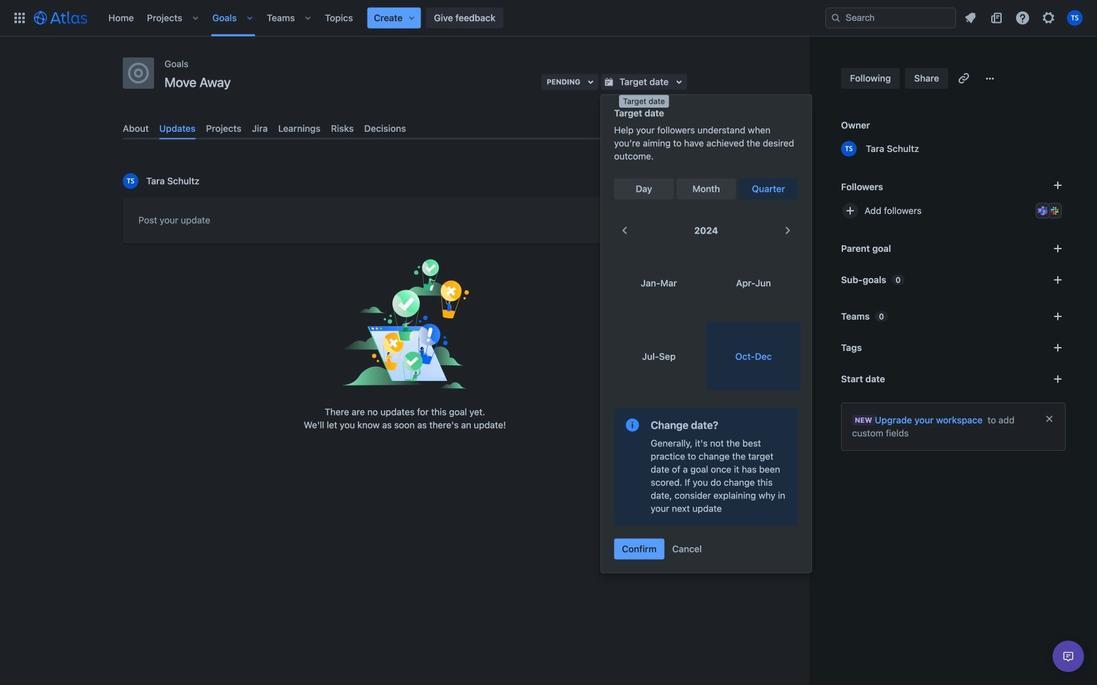 Task type: locate. For each thing, give the bounding box(es) containing it.
search image
[[831, 13, 841, 23]]

tab list
[[118, 118, 692, 140]]

see next year image
[[780, 223, 796, 239]]

None search field
[[825, 8, 956, 28]]

Main content area, start typing to enter text. text field
[[138, 213, 671, 233]]

switch to... image
[[12, 10, 27, 26]]

account image
[[1067, 10, 1083, 26]]

banner
[[0, 0, 1097, 37]]

Search field
[[825, 8, 956, 28]]

slack logo showing nan channels are connected to this goal image
[[1049, 206, 1060, 216]]

goal icon image
[[128, 63, 149, 84]]

set start date image
[[1050, 372, 1066, 387]]

add tag image
[[1050, 340, 1066, 356]]

help image
[[1015, 10, 1031, 26]]

add a follower image
[[1050, 178, 1066, 193]]

add team image
[[1050, 309, 1066, 325]]

tooltip
[[619, 95, 669, 108]]

add follower image
[[842, 203, 858, 219]]

see previous year image
[[617, 223, 632, 239]]

open intercom messenger image
[[1061, 649, 1076, 665]]



Task type: describe. For each thing, give the bounding box(es) containing it.
settings image
[[1041, 10, 1057, 26]]

top element
[[8, 0, 825, 36]]

more icon image
[[982, 71, 998, 86]]

notifications image
[[963, 10, 978, 26]]

close banner image
[[1044, 414, 1055, 424]]

msteams logo showing  channels are connected to this goal image
[[1038, 206, 1048, 216]]



Task type: vqa. For each thing, say whether or not it's contained in the screenshot.
"Add follower" image
yes



